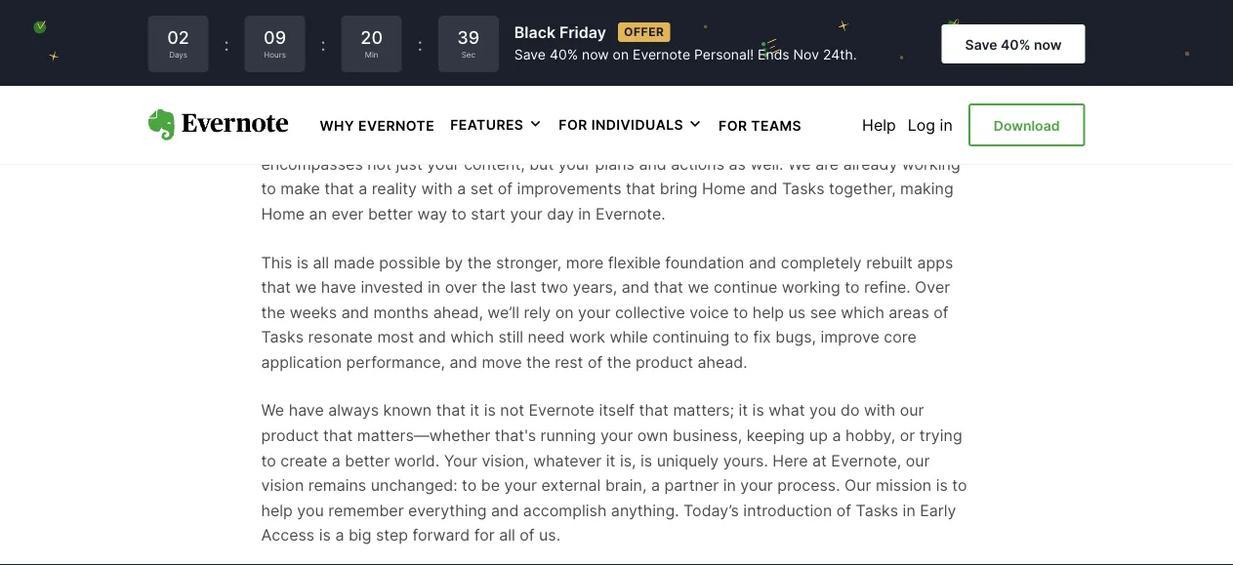 Task type: describe. For each thing, give the bounding box(es) containing it.
a up anything.
[[651, 477, 660, 496]]

now for save 40% now
[[1034, 36, 1062, 53]]

tasks inside this is all made possible by the stronger, more flexible foundation and completely rebuilt apps that we have invested in over the last two years, and that we continue working to refine. over the weeks and months ahead, we'll rely on your collective voice to help us see which areas of tasks resonate most and which still need work while continuing to fix bugs, improve core application performance, and move the rest of the product ahead.
[[261, 328, 304, 347]]

38
[[457, 27, 480, 48]]

trying
[[920, 427, 963, 446]]

first
[[575, 80, 604, 99]]

access
[[383, 105, 435, 124]]

still
[[498, 328, 523, 347]]

well.
[[750, 155, 784, 174]]

to left refine. at right
[[845, 278, 860, 297]]

download link
[[968, 104, 1085, 146]]

move
[[482, 353, 522, 372]]

improvements
[[517, 180, 622, 199]]

most inside 'only a few short months ago, we took the first of these steps when we launched home, a more efficient path to access and navigate your most relevant content. with today's introduction of tasks in early access, home comes into tighter focus. imagine home as a dashboard that encompasses not just your content, but your plans and actions as well. we are already working to make that a reality with a set of improvements that bring home and tasks together, making home an ever better way to start your day in evernote.'
[[576, 105, 613, 124]]

is right is,
[[641, 452, 652, 471]]

in up the encompasses
[[308, 130, 321, 149]]

and down ago,
[[439, 105, 467, 124]]

our
[[845, 477, 872, 496]]

the down while
[[607, 353, 631, 372]]

in down 'yours.'
[[723, 477, 736, 496]]

save for save 40% now on evernote personal! ends nov 24th.
[[514, 47, 546, 63]]

matters;
[[673, 402, 734, 421]]

but
[[529, 155, 554, 174]]

1 : from the left
[[224, 33, 229, 55]]

remember
[[328, 502, 404, 521]]

home down actions
[[702, 180, 746, 199]]

performance,
[[346, 353, 445, 372]]

are
[[816, 155, 839, 174]]

to left fix
[[734, 328, 749, 347]]

way
[[417, 205, 447, 224]]

is left 'big'
[[319, 527, 331, 546]]

all inside this is all made possible by the stronger, more flexible foundation and completely rebuilt apps that we have invested in over the last two years, and that we continue working to refine. over the weeks and months ahead, we'll rely on your collective voice to help us see which areas of tasks resonate most and which still need work while continuing to fix bugs, improve core application performance, and move the rest of the product ahead.
[[313, 253, 329, 272]]

short
[[344, 80, 382, 99]]

access
[[261, 527, 315, 546]]

your left the "day"
[[510, 205, 543, 224]]

log
[[908, 115, 936, 134]]

all inside we have always known that it is not evernote itself that matters; it is what you do with our product that matters—whether that's running your own business, keeping up a hobby, or trying to create a better world. your vision, whatever it is, is uniquely yours. here at evernote, our vision remains unchanged: to be your external brain, a partner in your process. our mission is to help you remember everything and accomplish anything. today's introduction of tasks in early access is a big step forward for all of us.
[[499, 527, 515, 546]]

log in link
[[908, 115, 953, 134]]

to left make
[[261, 180, 276, 199]]

40% for save 40% now
[[1001, 36, 1031, 53]]

not inside we have always known that it is not evernote itself that matters; it is what you do with our product that matters—whether that's running your own business, keeping up a hobby, or trying to create a better world. your vision, whatever it is, is uniquely yours. here at evernote, our vision remains unchanged: to be your external brain, a partner in your process. our mission is to help you remember everything and accomplish anything. today's introduction of tasks in early access is a big step forward for all of us.
[[500, 402, 524, 421]]

resonate
[[308, 328, 373, 347]]

early inside we have always known that it is not evernote itself that matters; it is what you do with our product that matters—whether that's running your own business, keeping up a hobby, or trying to create a better world. your vision, whatever it is, is uniquely yours. here at evernote, our vision remains unchanged: to be your external brain, a partner in your process. our mission is to help you remember everything and accomplish anything. today's introduction of tasks in early access is a big step forward for all of us.
[[920, 502, 957, 521]]

own
[[638, 427, 668, 446]]

introduction inside we have always known that it is not evernote itself that matters; it is what you do with our product that matters—whether that's running your own business, keeping up a hobby, or trying to create a better world. your vision, whatever it is, is uniquely yours. here at evernote, our vision remains unchanged: to be your external brain, a partner in your process. our mission is to help you remember everything and accomplish anything. today's introduction of tasks in early access is a big step forward for all of us.
[[743, 502, 832, 521]]

0 horizontal spatial it
[[470, 402, 480, 421]]

for teams
[[719, 117, 802, 134]]

0 vertical spatial on
[[613, 47, 629, 63]]

days
[[169, 50, 187, 59]]

0 horizontal spatial as
[[729, 155, 746, 174]]

see
[[810, 303, 837, 322]]

today's
[[684, 502, 739, 521]]

plans
[[595, 155, 635, 174]]

your inside this is all made possible by the stronger, more flexible foundation and completely rebuilt apps that we have invested in over the last two years, and that we continue working to refine. over the weeks and months ahead, we'll rely on your collective voice to help us see which areas of tasks resonate most and which still need work while continuing to fix bugs, improve core application performance, and move the rest of the product ahead.
[[578, 303, 611, 322]]

early inside 'only a few short months ago, we took the first of these steps when we launched home, a more efficient path to access and navigate your most relevant content. with today's introduction of tasks in early access, home comes into tighter focus. imagine home as a dashboard that encompasses not just your content, but your plans and actions as well. we are already working to make that a reality with a set of improvements that bring home and tasks together, making home an ever better way to start your day in evernote.'
[[325, 130, 362, 149]]

38 sec
[[457, 27, 480, 59]]

your down vision,
[[504, 477, 537, 496]]

of left us.
[[520, 527, 535, 546]]

completely
[[781, 253, 862, 272]]

ever
[[332, 205, 364, 224]]

why evernote link
[[320, 115, 435, 134]]

for individuals
[[559, 116, 684, 133]]

need
[[528, 328, 565, 347]]

for for for individuals
[[559, 116, 588, 133]]

these
[[627, 80, 669, 99]]

of down over at the right of page
[[934, 303, 949, 322]]

external
[[541, 477, 601, 496]]

home down the access
[[428, 130, 472, 149]]

today's
[[784, 105, 836, 124]]

in right log
[[940, 115, 953, 134]]

by
[[445, 253, 463, 272]]

to down the continue
[[733, 303, 748, 322]]

your up improvements
[[558, 155, 591, 174]]

running
[[541, 427, 596, 446]]

us.
[[539, 527, 561, 546]]

most inside this is all made possible by the stronger, more flexible foundation and completely rebuilt apps that we have invested in over the last two years, and that we continue working to refine. over the weeks and months ahead, we'll rely on your collective voice to help us see which areas of tasks resonate most and which still need work while continuing to fix bugs, improve core application performance, and move the rest of the product ahead.
[[377, 328, 414, 347]]

few
[[312, 80, 339, 99]]

features button
[[450, 115, 543, 135]]

teams
[[751, 117, 802, 134]]

make
[[281, 180, 320, 199]]

to left be
[[462, 477, 477, 496]]

imagine
[[664, 130, 722, 149]]

1 horizontal spatial it
[[606, 452, 616, 471]]

black friday
[[514, 22, 606, 41]]

introduction inside 'only a few short months ago, we took the first of these steps when we launched home, a more efficient path to access and navigate your most relevant content. with today's introduction of tasks in early access, home comes into tighter focus. imagine home as a dashboard that encompasses not just your content, but your plans and actions as well. we are already working to make that a reality with a set of improvements that bring home and tasks together, making home an ever better way to start your day in evernote.'
[[841, 105, 929, 124]]

dashboard
[[809, 130, 888, 149]]

personal!
[[694, 47, 754, 63]]

an
[[309, 205, 327, 224]]

better inside 'only a few short months ago, we took the first of these steps when we launched home, a more efficient path to access and navigate your most relevant content. with today's introduction of tasks in early access, home comes into tighter focus. imagine home as a dashboard that encompasses not just your content, but your plans and actions as well. we are already working to make that a reality with a set of improvements that bring home and tasks together, making home an ever better way to start your day in evernote.'
[[368, 205, 413, 224]]

is up that's at left bottom
[[484, 402, 496, 421]]

40% for save 40% now on evernote personal! ends nov 24th.
[[550, 47, 578, 63]]

have inside we have always known that it is not evernote itself that matters; it is what you do with our product that matters—whether that's running your own business, keeping up a hobby, or trying to create a better world. your vision, whatever it is, is uniquely yours. here at evernote, our vision remains unchanged: to be your external brain, a partner in your process. our mission is to help you remember everything and accomplish anything. today's introduction of tasks in early access is a big step forward for all of us.
[[289, 402, 324, 421]]

matters—whether
[[357, 427, 491, 446]]

20
[[361, 27, 383, 48]]

a down today's
[[796, 130, 805, 149]]

and down well.
[[750, 180, 778, 199]]

and left move
[[450, 353, 477, 372]]

vision
[[261, 477, 304, 496]]

be
[[481, 477, 500, 496]]

offer
[[624, 25, 665, 39]]

1 vertical spatial which
[[451, 328, 494, 347]]

this is all made possible by the stronger, more flexible foundation and completely rebuilt apps that we have invested in over the last two years, and that we continue working to refine. over the weeks and months ahead, we'll rely on your collective voice to help us see which areas of tasks resonate most and which still need work while continuing to fix bugs, improve core application performance, and move the rest of the product ahead.
[[261, 253, 953, 372]]

your down 'itself'
[[601, 427, 633, 446]]

in right the "day"
[[578, 205, 591, 224]]

already
[[843, 155, 898, 174]]

why evernote
[[320, 117, 435, 134]]

process.
[[778, 477, 840, 496]]

and down flexible
[[622, 278, 649, 297]]

20 min
[[361, 27, 383, 59]]

a right 'up'
[[832, 427, 841, 446]]

min
[[365, 50, 378, 59]]

continue
[[714, 278, 778, 297]]

us
[[789, 303, 806, 322]]

0 vertical spatial our
[[900, 402, 924, 421]]

not inside 'only a few short months ago, we took the first of these steps when we launched home, a more efficient path to access and navigate your most relevant content. with today's introduction of tasks in early access, home comes into tighter focus. imagine home as a dashboard that encompasses not just your content, but your plans and actions as well. we are already working to make that a reality with a set of improvements that bring home and tasks together, making home an ever better way to start your day in evernote.'
[[367, 155, 392, 174]]

of right the rest
[[588, 353, 603, 372]]

apps
[[917, 253, 953, 272]]

to down short
[[364, 105, 379, 124]]

what
[[769, 402, 805, 421]]

anything.
[[611, 502, 679, 521]]

home down make
[[261, 205, 305, 224]]

home down the 'with'
[[726, 130, 770, 149]]

friday
[[560, 22, 606, 41]]

work
[[569, 328, 605, 347]]

launched
[[789, 80, 856, 99]]

day
[[547, 205, 574, 224]]

only a few short months ago, we took the first of these steps when we launched home, a more efficient path to access and navigate your most relevant content. with today's introduction of tasks in early access, home comes into tighter focus. imagine home as a dashboard that encompasses not just your content, but your plans and actions as well. we are already working to make that a reality with a set of improvements that bring home and tasks together, making home an ever better way to start your day in evernote.
[[261, 80, 964, 224]]

tasks down efficient
[[261, 130, 304, 149]]

features
[[450, 116, 524, 133]]

ends
[[758, 47, 790, 63]]

and down focus.
[[639, 155, 667, 174]]

voice
[[690, 303, 729, 322]]

more inside this is all made possible by the stronger, more flexible foundation and completely rebuilt apps that we have invested in over the last two years, and that we continue working to refine. over the weeks and months ahead, we'll rely on your collective voice to help us see which areas of tasks resonate most and which still need work while continuing to fix bugs, improve core application performance, and move the rest of the product ahead.
[[566, 253, 604, 272]]

continuing
[[653, 328, 730, 347]]

is left what on the right bottom of page
[[753, 402, 764, 421]]

the down need
[[526, 353, 550, 372]]

two
[[541, 278, 568, 297]]

for individuals button
[[559, 115, 703, 135]]

have inside this is all made possible by the stronger, more flexible foundation and completely rebuilt apps that we have invested in over the last two years, and that we continue working to refine. over the weeks and months ahead, we'll rely on your collective voice to help us see which areas of tasks resonate most and which still need work while continuing to fix bugs, improve core application performance, and move the rest of the product ahead.
[[321, 278, 356, 297]]

forward
[[413, 527, 470, 546]]

unchanged:
[[371, 477, 458, 496]]

for teams link
[[719, 115, 802, 134]]

ago,
[[447, 80, 479, 99]]

is right mission
[[936, 477, 948, 496]]

to up vision
[[261, 452, 276, 471]]

a left set
[[457, 180, 466, 199]]

with
[[746, 105, 780, 124]]

and down ahead,
[[418, 328, 446, 347]]

why
[[320, 117, 355, 134]]

sec
[[462, 50, 475, 59]]

always
[[328, 402, 379, 421]]



Task type: locate. For each thing, give the bounding box(es) containing it.
vision,
[[482, 452, 529, 471]]

with up hobby,
[[864, 402, 896, 421]]

and up resonate
[[341, 303, 369, 322]]

0 vertical spatial all
[[313, 253, 329, 272]]

for
[[474, 527, 495, 546]]

the up we'll
[[482, 278, 506, 297]]

better inside we have always known that it is not evernote itself that matters; it is what you do with our product that matters—whether that's running your own business, keeping up a hobby, or trying to create a better world. your vision, whatever it is, is uniquely yours. here at evernote, our vision remains unchanged: to be your external brain, a partner in your process. our mission is to help you remember everything and accomplish anything. today's introduction of tasks in early access is a big step forward for all of us.
[[345, 452, 390, 471]]

0 horizontal spatial we
[[261, 402, 284, 421]]

remains
[[308, 477, 366, 496]]

0 vertical spatial product
[[636, 353, 693, 372]]

the inside 'only a few short months ago, we took the first of these steps when we launched home, a more efficient path to access and navigate your most relevant content. with today's introduction of tasks in early access, home comes into tighter focus. imagine home as a dashboard that encompasses not just your content, but your plans and actions as well. we are already working to make that a reality with a set of improvements that bring home and tasks together, making home an ever better way to start your day in evernote.'
[[546, 80, 570, 99]]

have
[[321, 278, 356, 297], [289, 402, 324, 421]]

1 horizontal spatial now
[[1034, 36, 1062, 53]]

of right "first"
[[608, 80, 623, 99]]

2 vertical spatial evernote
[[529, 402, 595, 421]]

as up well.
[[774, 130, 791, 149]]

with
[[421, 180, 453, 199], [864, 402, 896, 421]]

help inside this is all made possible by the stronger, more flexible foundation and completely rebuilt apps that we have invested in over the last two years, and that we continue working to refine. over the weeks and months ahead, we'll rely on your collective voice to help us see which areas of tasks resonate most and which still need work while continuing to fix bugs, improve core application performance, and move the rest of the product ahead.
[[753, 303, 784, 322]]

not
[[367, 155, 392, 174], [500, 402, 524, 421]]

accomplish
[[523, 502, 607, 521]]

0 horizontal spatial save
[[514, 47, 546, 63]]

1 horizontal spatial not
[[500, 402, 524, 421]]

in
[[940, 115, 953, 134], [308, 130, 321, 149], [578, 205, 591, 224], [428, 278, 441, 297], [723, 477, 736, 496], [903, 502, 916, 521]]

for inside "link"
[[719, 117, 747, 134]]

to
[[364, 105, 379, 124], [261, 180, 276, 199], [452, 205, 467, 224], [845, 278, 860, 297], [733, 303, 748, 322], [734, 328, 749, 347], [261, 452, 276, 471], [462, 477, 477, 496], [952, 477, 967, 496]]

we up the 'with'
[[763, 80, 784, 99]]

for right into
[[559, 116, 588, 133]]

and
[[439, 105, 467, 124], [639, 155, 667, 174], [750, 180, 778, 199], [749, 253, 777, 272], [622, 278, 649, 297], [341, 303, 369, 322], [418, 328, 446, 347], [450, 353, 477, 372], [491, 502, 519, 521]]

1 horizontal spatial early
[[920, 502, 957, 521]]

on down two
[[555, 303, 574, 322]]

0 vertical spatial you
[[810, 402, 836, 421]]

it
[[470, 402, 480, 421], [739, 402, 748, 421], [606, 452, 616, 471]]

our up or
[[900, 402, 924, 421]]

more inside 'only a few short months ago, we took the first of these steps when we launched home, a more efficient path to access and navigate your most relevant content. with today's introduction of tasks in early access, home comes into tighter focus. imagine home as a dashboard that encompasses not just your content, but your plans and actions as well. we are already working to make that a reality with a set of improvements that bring home and tasks together, making home an ever better way to start your day in evernote.'
[[926, 80, 964, 99]]

we'll
[[488, 303, 519, 322]]

product up the create
[[261, 427, 319, 446]]

1 vertical spatial not
[[500, 402, 524, 421]]

0 horizontal spatial working
[[782, 278, 840, 297]]

we up weeks
[[295, 278, 317, 297]]

all left 'made'
[[313, 253, 329, 272]]

evernote,
[[831, 452, 902, 471]]

0 vertical spatial as
[[774, 130, 791, 149]]

early down path
[[325, 130, 362, 149]]

2 : from the left
[[321, 33, 326, 55]]

most down "first"
[[576, 105, 613, 124]]

1 horizontal spatial introduction
[[841, 105, 929, 124]]

1 horizontal spatial more
[[926, 80, 964, 99]]

rebuilt
[[866, 253, 913, 272]]

refine.
[[864, 278, 911, 297]]

working up making
[[902, 155, 961, 174]]

2 horizontal spatial :
[[418, 33, 423, 55]]

1 vertical spatial most
[[377, 328, 414, 347]]

of down our
[[837, 502, 852, 521]]

and up the continue
[[749, 253, 777, 272]]

which up improve
[[841, 303, 885, 322]]

content,
[[464, 155, 525, 174]]

we left are
[[788, 155, 811, 174]]

1 vertical spatial help
[[261, 502, 293, 521]]

better down reality
[[368, 205, 413, 224]]

a up ever
[[359, 180, 367, 199]]

yours.
[[723, 452, 768, 471]]

efficient
[[261, 105, 322, 124]]

for inside button
[[559, 116, 588, 133]]

we down foundation
[[688, 278, 709, 297]]

we have always known that it is not evernote itself that matters; it is what you do with our product that matters—whether that's running your own business, keeping up a hobby, or trying to create a better world. your vision, whatever it is, is uniquely yours. here at evernote, our vision remains unchanged: to be your external brain, a partner in your process. our mission is to help you remember everything and accomplish anything. today's introduction of tasks in early access is a big step forward for all of us.
[[261, 402, 967, 546]]

1 horizontal spatial you
[[810, 402, 836, 421]]

you up 'up'
[[810, 402, 836, 421]]

individuals
[[591, 116, 684, 133]]

is inside this is all made possible by the stronger, more flexible foundation and completely rebuilt apps that we have invested in over the last two years, and that we continue working to refine. over the weeks and months ahead, we'll rely on your collective voice to help us see which areas of tasks resonate most and which still need work while continuing to fix bugs, improve core application performance, and move the rest of the product ahead.
[[297, 253, 309, 272]]

0 horizontal spatial product
[[261, 427, 319, 446]]

introduction down the process.
[[743, 502, 832, 521]]

business,
[[673, 427, 742, 446]]

in left over
[[428, 278, 441, 297]]

home
[[428, 130, 472, 149], [726, 130, 770, 149], [702, 180, 746, 199], [261, 205, 305, 224]]

together,
[[829, 180, 896, 199]]

months inside this is all made possible by the stronger, more flexible foundation and completely rebuilt apps that we have invested in over the last two years, and that we continue working to refine. over the weeks and months ahead, we'll rely on your collective voice to help us see which areas of tasks resonate most and which still need work while continuing to fix bugs, improve core application performance, and move the rest of the product ahead.
[[374, 303, 429, 322]]

of
[[608, 80, 623, 99], [934, 105, 949, 124], [498, 180, 513, 199], [934, 303, 949, 322], [588, 353, 603, 372], [837, 502, 852, 521], [520, 527, 535, 546]]

a up remains
[[332, 452, 341, 471]]

the right by
[[467, 253, 492, 272]]

0 horizontal spatial early
[[325, 130, 362, 149]]

now up "download" link
[[1034, 36, 1062, 53]]

1 horizontal spatial help
[[753, 303, 784, 322]]

path
[[326, 105, 359, 124]]

save 40% now on evernote personal! ends nov 24th.
[[514, 47, 857, 63]]

1 horizontal spatial :
[[321, 33, 326, 55]]

to down trying
[[952, 477, 967, 496]]

0 horizontal spatial most
[[377, 328, 414, 347]]

over
[[915, 278, 950, 297]]

0 horizontal spatial evernote
[[358, 117, 435, 134]]

tasks up application
[[261, 328, 304, 347]]

save inside "save 40% now" link
[[965, 36, 998, 53]]

1 horizontal spatial with
[[864, 402, 896, 421]]

1 vertical spatial product
[[261, 427, 319, 446]]

while
[[610, 328, 648, 347]]

working
[[902, 155, 961, 174], [782, 278, 840, 297]]

tighter
[[562, 130, 610, 149]]

we inside we have always known that it is not evernote itself that matters; it is what you do with our product that matters—whether that's running your own business, keeping up a hobby, or trying to create a better world. your vision, whatever it is, is uniquely yours. here at evernote, our vision remains unchanged: to be your external brain, a partner in your process. our mission is to help you remember everything and accomplish anything. today's introduction of tasks in early access is a big step forward for all of us.
[[261, 402, 284, 421]]

0 horizontal spatial with
[[421, 180, 453, 199]]

encompasses
[[261, 155, 363, 174]]

your up into
[[539, 105, 571, 124]]

1 vertical spatial have
[[289, 402, 324, 421]]

0 vertical spatial better
[[368, 205, 413, 224]]

only
[[261, 80, 295, 99]]

40%
[[1001, 36, 1031, 53], [550, 47, 578, 63]]

ahead.
[[698, 353, 748, 372]]

0 horizontal spatial for
[[559, 116, 588, 133]]

more up log in
[[926, 80, 964, 99]]

0 vertical spatial early
[[325, 130, 362, 149]]

hobby,
[[846, 427, 896, 446]]

09 hours
[[264, 27, 286, 59]]

0 vertical spatial help
[[753, 303, 784, 322]]

in down mission
[[903, 502, 916, 521]]

0 horizontal spatial more
[[566, 253, 604, 272]]

1 horizontal spatial working
[[902, 155, 961, 174]]

1 horizontal spatial on
[[613, 47, 629, 63]]

0 vertical spatial more
[[926, 80, 964, 99]]

0 vertical spatial introduction
[[841, 105, 929, 124]]

help inside we have always known that it is not evernote itself that matters; it is what you do with our product that matters—whether that's running your own business, keeping up a hobby, or trying to create a better world. your vision, whatever it is, is uniquely yours. here at evernote, our vision remains unchanged: to be your external brain, a partner in your process. our mission is to help you remember everything and accomplish anything. today's introduction of tasks in early access is a big step forward for all of us.
[[261, 502, 293, 521]]

areas
[[889, 303, 929, 322]]

: up few
[[321, 33, 326, 55]]

0 horizontal spatial all
[[313, 253, 329, 272]]

to right way
[[452, 205, 467, 224]]

your down 'yours.'
[[741, 477, 773, 496]]

which down ahead,
[[451, 328, 494, 347]]

0 vertical spatial months
[[387, 80, 442, 99]]

create
[[281, 452, 327, 471]]

tasks down are
[[782, 180, 825, 199]]

1 horizontal spatial product
[[636, 353, 693, 372]]

set
[[470, 180, 493, 199]]

better
[[368, 205, 413, 224], [345, 452, 390, 471]]

big
[[349, 527, 371, 546]]

0 vertical spatial most
[[576, 105, 613, 124]]

40% up "download" link
[[1001, 36, 1031, 53]]

as left well.
[[729, 155, 746, 174]]

brain,
[[605, 477, 647, 496]]

evernote up running
[[529, 402, 595, 421]]

:
[[224, 33, 229, 55], [321, 33, 326, 55], [418, 33, 423, 55]]

working inside 'only a few short months ago, we took the first of these steps when we launched home, a more efficient path to access and navigate your most relevant content. with today's introduction of tasks in early access, home comes into tighter focus. imagine home as a dashboard that encompasses not just your content, but your plans and actions as well. we are already working to make that a reality with a set of improvements that bring home and tasks together, making home an ever better way to start your day in evernote.'
[[902, 155, 961, 174]]

a right home,
[[913, 80, 922, 99]]

we inside 'only a few short months ago, we took the first of these steps when we launched home, a more efficient path to access and navigate your most relevant content. with today's introduction of tasks in early access, home comes into tighter focus. imagine home as a dashboard that encompasses not just your content, but your plans and actions as well. we are already working to make that a reality with a set of improvements that bring home and tasks together, making home an ever better way to start your day in evernote.'
[[788, 155, 811, 174]]

improve
[[821, 328, 880, 347]]

1 vertical spatial better
[[345, 452, 390, 471]]

rely
[[524, 303, 551, 322]]

the left "first"
[[546, 80, 570, 99]]

bring
[[660, 180, 698, 199]]

black
[[514, 22, 556, 41]]

introduction
[[841, 105, 929, 124], [743, 502, 832, 521]]

0 horizontal spatial 40%
[[550, 47, 578, 63]]

rest
[[555, 353, 583, 372]]

steps
[[673, 80, 714, 99]]

1 horizontal spatial as
[[774, 130, 791, 149]]

for for for teams
[[719, 117, 747, 134]]

with inside we have always known that it is not evernote itself that matters; it is what you do with our product that matters—whether that's running your own business, keeping up a hobby, or trying to create a better world. your vision, whatever it is, is uniquely yours. here at evernote, our vision remains unchanged: to be your external brain, a partner in your process. our mission is to help you remember everything and accomplish anything. today's introduction of tasks in early access is a big step forward for all of us.
[[864, 402, 896, 421]]

not up reality
[[367, 155, 392, 174]]

up
[[809, 427, 828, 446]]

a left 'big'
[[335, 527, 344, 546]]

1 vertical spatial evernote
[[358, 117, 435, 134]]

1 horizontal spatial we
[[788, 155, 811, 174]]

0 horizontal spatial now
[[582, 47, 609, 63]]

0 horizontal spatial introduction
[[743, 502, 832, 521]]

known
[[383, 402, 432, 421]]

the left weeks
[[261, 303, 285, 322]]

1 horizontal spatial which
[[841, 303, 885, 322]]

0 vertical spatial evernote
[[633, 47, 690, 63]]

1 vertical spatial our
[[906, 452, 930, 471]]

3 : from the left
[[418, 33, 423, 55]]

in inside this is all made possible by the stronger, more flexible foundation and completely rebuilt apps that we have invested in over the last two years, and that we continue working to refine. over the weeks and months ahead, we'll rely on your collective voice to help us see which areas of tasks resonate most and which still need work while continuing to fix bugs, improve core application performance, and move the rest of the product ahead.
[[428, 278, 441, 297]]

help up fix
[[753, 303, 784, 322]]

1 vertical spatial introduction
[[743, 502, 832, 521]]

0 vertical spatial with
[[421, 180, 453, 199]]

have down 'made'
[[321, 278, 356, 297]]

1 vertical spatial working
[[782, 278, 840, 297]]

product inside this is all made possible by the stronger, more flexible foundation and completely rebuilt apps that we have invested in over the last two years, and that we continue working to refine. over the weeks and months ahead, we'll rely on your collective voice to help us see which areas of tasks resonate most and which still need work while continuing to fix bugs, improve core application performance, and move the rest of the product ahead.
[[636, 353, 693, 372]]

tasks inside we have always known that it is not evernote itself that matters; it is what you do with our product that matters—whether that's running your own business, keeping up a hobby, or trying to create a better world. your vision, whatever it is, is uniquely yours. here at evernote, our vision remains unchanged: to be your external brain, a partner in your process. our mission is to help you remember everything and accomplish anything. today's introduction of tasks in early access is a big step forward for all of us.
[[856, 502, 899, 521]]

1 vertical spatial as
[[729, 155, 746, 174]]

1 horizontal spatial most
[[576, 105, 613, 124]]

we up navigate in the top of the page
[[483, 80, 505, 99]]

save up "download" link
[[965, 36, 998, 53]]

1 vertical spatial early
[[920, 502, 957, 521]]

is,
[[620, 452, 636, 471]]

of right set
[[498, 180, 513, 199]]

and down be
[[491, 502, 519, 521]]

product inside we have always known that it is not evernote itself that matters; it is what you do with our product that matters—whether that's running your own business, keeping up a hobby, or trying to create a better world. your vision, whatever it is, is uniquely yours. here at evernote, our vision remains unchanged: to be your external brain, a partner in your process. our mission is to help you remember everything and accomplish anything. today's introduction of tasks in early access is a big step forward for all of us.
[[261, 427, 319, 446]]

all right for
[[499, 527, 515, 546]]

product down continuing
[[636, 353, 693, 372]]

1 vertical spatial on
[[555, 303, 574, 322]]

2 horizontal spatial evernote
[[633, 47, 690, 63]]

evernote logo image
[[148, 109, 289, 141]]

content.
[[681, 105, 742, 124]]

help down vision
[[261, 502, 293, 521]]

0 horizontal spatial help
[[261, 502, 293, 521]]

foundation
[[665, 253, 745, 272]]

most up performance,
[[377, 328, 414, 347]]

1 vertical spatial all
[[499, 527, 515, 546]]

it up your
[[470, 402, 480, 421]]

help
[[862, 115, 896, 134]]

partner
[[664, 477, 719, 496]]

0 vertical spatial not
[[367, 155, 392, 174]]

0 horizontal spatial :
[[224, 33, 229, 55]]

relevant
[[617, 105, 676, 124]]

0 vertical spatial we
[[788, 155, 811, 174]]

: left 09 hours
[[224, 33, 229, 55]]

that
[[892, 130, 922, 149], [325, 180, 354, 199], [626, 180, 656, 199], [261, 278, 291, 297], [654, 278, 683, 297], [436, 402, 466, 421], [639, 402, 669, 421], [323, 427, 353, 446]]

this
[[261, 253, 292, 272]]

on down "offer"
[[613, 47, 629, 63]]

: left 38 sec at the left of the page
[[418, 33, 423, 55]]

is right "this"
[[297, 253, 309, 272]]

years,
[[573, 278, 617, 297]]

weeks
[[290, 303, 337, 322]]

0 vertical spatial which
[[841, 303, 885, 322]]

a left few
[[299, 80, 308, 99]]

2 horizontal spatial it
[[739, 402, 748, 421]]

now down friday
[[582, 47, 609, 63]]

evernote inside we have always known that it is not evernote itself that matters; it is what you do with our product that matters—whether that's running your own business, keeping up a hobby, or trying to create a better world. your vision, whatever it is, is uniquely yours. here at evernote, our vision remains unchanged: to be your external brain, a partner in your process. our mission is to help you remember everything and accomplish anything. today's introduction of tasks in early access is a big step forward for all of us.
[[529, 402, 595, 421]]

1 horizontal spatial save
[[965, 36, 998, 53]]

have left always
[[289, 402, 324, 421]]

your right "just"
[[427, 155, 460, 174]]

early down mission
[[920, 502, 957, 521]]

1 vertical spatial you
[[297, 502, 324, 521]]

1 vertical spatial we
[[261, 402, 284, 421]]

1 vertical spatial with
[[864, 402, 896, 421]]

for down when
[[719, 117, 747, 134]]

our
[[900, 402, 924, 421], [906, 452, 930, 471]]

now for save 40% now on evernote personal! ends nov 24th.
[[582, 47, 609, 63]]

of right help link
[[934, 105, 949, 124]]

we down application
[[261, 402, 284, 421]]

1 vertical spatial more
[[566, 253, 604, 272]]

0 horizontal spatial which
[[451, 328, 494, 347]]

and inside we have always known that it is not evernote itself that matters; it is what you do with our product that matters—whether that's running your own business, keeping up a hobby, or trying to create a better world. your vision, whatever it is, is uniquely yours. here at evernote, our vision remains unchanged: to be your external brain, a partner in your process. our mission is to help you remember everything and accomplish anything. today's introduction of tasks in early access is a big step forward for all of us.
[[491, 502, 519, 521]]

more up the years,
[[566, 253, 604, 272]]

early
[[325, 130, 362, 149], [920, 502, 957, 521]]

months up the access
[[387, 80, 442, 99]]

on inside this is all made possible by the stronger, more flexible foundation and completely rebuilt apps that we have invested in over the last two years, and that we continue working to refine. over the weeks and months ahead, we'll rely on your collective voice to help us see which areas of tasks resonate most and which still need work while continuing to fix bugs, improve core application performance, and move the rest of the product ahead.
[[555, 303, 574, 322]]

1 horizontal spatial 40%
[[1001, 36, 1031, 53]]

1 vertical spatial months
[[374, 303, 429, 322]]

months inside 'only a few short months ago, we took the first of these steps when we launched home, a more efficient path to access and navigate your most relevant content. with today's introduction of tasks in early access, home comes into tighter focus. imagine home as a dashboard that encompasses not just your content, but your plans and actions as well. we are already working to make that a reality with a set of improvements that bring home and tasks together, making home an ever better way to start your day in evernote.'
[[387, 80, 442, 99]]

0 vertical spatial working
[[902, 155, 961, 174]]

ahead,
[[433, 303, 483, 322]]

1 horizontal spatial all
[[499, 527, 515, 546]]

whatever
[[533, 452, 602, 471]]

your
[[444, 452, 477, 471]]

working inside this is all made possible by the stronger, more flexible foundation and completely rebuilt apps that we have invested in over the last two years, and that we continue working to refine. over the weeks and months ahead, we'll rely on your collective voice to help us see which areas of tasks resonate most and which still need work while continuing to fix bugs, improve core application performance, and move the rest of the product ahead.
[[782, 278, 840, 297]]

uniquely
[[657, 452, 719, 471]]

0 vertical spatial have
[[321, 278, 356, 297]]

took
[[509, 80, 542, 99]]

save for save 40% now
[[965, 36, 998, 53]]

0 horizontal spatial you
[[297, 502, 324, 521]]

0 horizontal spatial on
[[555, 303, 574, 322]]

which
[[841, 303, 885, 322], [451, 328, 494, 347]]

collective
[[615, 303, 685, 322]]

1 horizontal spatial evernote
[[529, 402, 595, 421]]

with inside 'only a few short months ago, we took the first of these steps when we launched home, a more efficient path to access and navigate your most relevant content. with today's introduction of tasks in early access, home comes into tighter focus. imagine home as a dashboard that encompasses not just your content, but your plans and actions as well. we are already working to make that a reality with a set of improvements that bring home and tasks together, making home an ever better way to start your day in evernote.'
[[421, 180, 453, 199]]

not up that's at left bottom
[[500, 402, 524, 421]]

0 horizontal spatial not
[[367, 155, 392, 174]]

1 horizontal spatial for
[[719, 117, 747, 134]]

just
[[396, 155, 423, 174]]

focus.
[[615, 130, 660, 149]]

actions
[[671, 155, 725, 174]]



Task type: vqa. For each thing, say whether or not it's contained in the screenshot.
Keep on the bottom of the page
no



